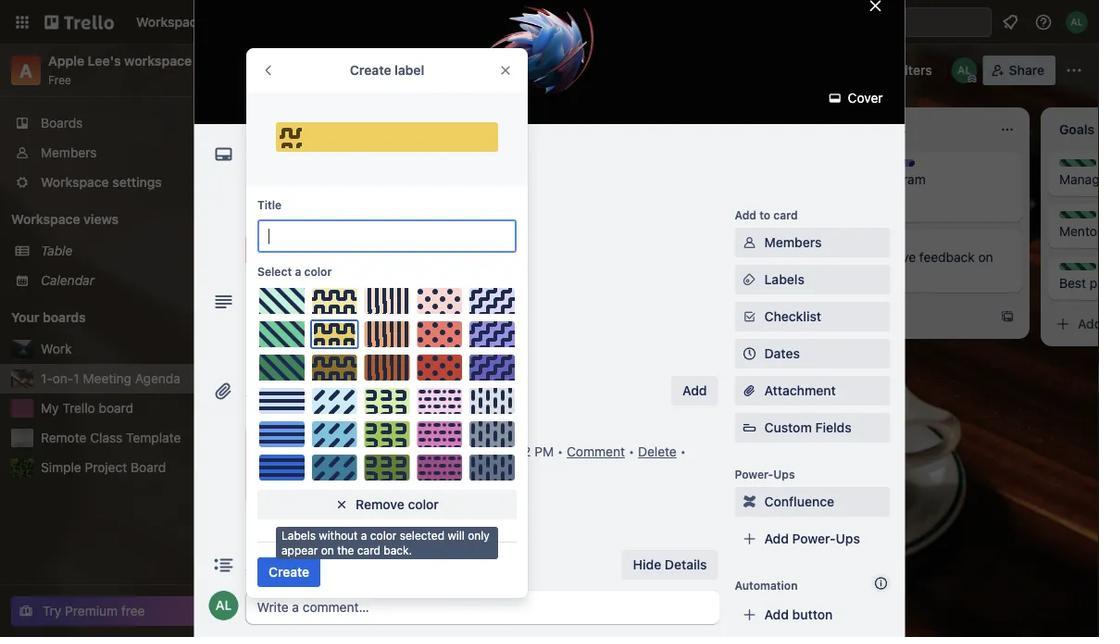 Task type: describe. For each thing, give the bounding box(es) containing it.
calendar link
[[41, 271, 230, 290]]

meeting inside 1-on-1 meeting agenda button
[[83, 371, 131, 386]]

create from template… image for can you please give feedback on the report?
[[1000, 309, 1015, 324]]

apple lee's workspace free
[[48, 53, 192, 86]]

return to previous screen image
[[261, 63, 276, 78]]

1 vertical spatial color: red, title: "blocker" element
[[246, 235, 337, 265]]

color: yellow, title: none image
[[276, 122, 498, 152]]

changes.
[[650, 331, 704, 346]]

1 horizontal spatial members link
[[735, 228, 891, 258]]

sm image inside cover link
[[826, 89, 845, 107]]

add board image
[[215, 310, 230, 325]]

sm image for members
[[741, 233, 759, 252]]

a link
[[11, 56, 41, 85]]

give
[[892, 250, 916, 265]]

best pr link
[[1060, 274, 1100, 293]]

workspace visible image
[[504, 63, 518, 78]]

a
[[19, 59, 32, 81]]

meeting inside 1-on-1 meeting agenda "text box"
[[320, 60, 385, 80]]

blocker for blocker blocker - timely discussion (#4)
[[289, 512, 329, 525]]

Write a comment text field
[[246, 591, 720, 624]]

0 vertical spatial members link
[[0, 138, 241, 168]]

goa for best
[[1078, 264, 1100, 277]]

create label
[[350, 63, 424, 78]]

color: orange, title: "discuss" element for can you please give feedback on the report?
[[797, 237, 857, 251]]

color: purple, title: "reassign" element
[[878, 159, 945, 173]]

reassign
[[897, 160, 945, 173]]

details
[[665, 557, 707, 572]]

1 horizontal spatial members
[[765, 235, 822, 250]]

workspace
[[11, 212, 80, 227]]

goa best pr
[[1060, 264, 1100, 291]]

lime tooltip
[[371, 455, 403, 473]]

work button
[[41, 340, 208, 359]]

timely
[[328, 524, 368, 539]]

added may 27, 2018 at 7:42 pm
[[365, 444, 554, 459]]

sm image for labels
[[741, 271, 759, 289]]

info
[[283, 170, 305, 185]]

color: red, title: "blocker" element for blocker - timely discussion (#4)
[[271, 511, 329, 525]]

Board name text field
[[256, 56, 459, 85]]

remove color button
[[258, 490, 517, 520]]

dates button
[[735, 339, 891, 369]]

boards
[[41, 115, 83, 131]]

for
[[662, 242, 679, 258]]

labels link
[[735, 265, 891, 295]]

cover link
[[821, 83, 894, 113]]

1 inside "text box"
[[308, 60, 316, 80]]

feedback
[[920, 250, 975, 265]]

make cover
[[387, 489, 455, 504]]

labels inside labels "link"
[[765, 272, 805, 287]]

edit
[[365, 463, 388, 478]]

your boards with 5 items element
[[11, 307, 187, 329]]

on inside the team is stuck on x, how can we move forward?
[[643, 172, 658, 187]]

0 vertical spatial card
[[774, 208, 798, 221]]

checklist
[[765, 309, 822, 324]]

think
[[540, 313, 570, 328]]

on- inside "text box"
[[281, 60, 308, 80]]

attachments
[[246, 382, 336, 400]]

checklist link
[[735, 302, 891, 332]]

boards
[[43, 310, 86, 325]]

agenda inside 1-on-1 meeting agenda "text box"
[[389, 60, 450, 80]]

primary element
[[0, 0, 1100, 44]]

may
[[407, 444, 432, 459]]

some
[[569, 331, 602, 346]]

drafted
[[558, 242, 602, 258]]

added
[[365, 444, 404, 459]]

info link
[[283, 170, 305, 185]]

automation
[[735, 579, 798, 592]]

back to home image
[[44, 7, 114, 37]]

velocity
[[670, 313, 716, 328]]

make cover link
[[365, 487, 455, 506]]

this is blocking me/us.
[[246, 329, 382, 345]]

free
[[121, 604, 145, 619]]

0 horizontal spatial board
[[131, 460, 166, 475]]

comment
[[567, 444, 625, 459]]

close popover image
[[498, 63, 513, 78]]

remote class template link
[[41, 429, 230, 447]]

hide details link
[[622, 550, 718, 580]]

apple
[[48, 53, 84, 69]]

lime
[[376, 457, 398, 470]]

team
[[560, 172, 590, 187]]

goa for mentor
[[1078, 212, 1100, 225]]

0 vertical spatial power-
[[735, 468, 774, 481]]

delete
[[638, 444, 677, 459]]

simple
[[41, 460, 81, 475]]

my trello board link
[[41, 399, 230, 418]]

1- inside button
[[41, 371, 53, 386]]

sm image inside watch button
[[390, 241, 409, 259]]

we up the some
[[573, 313, 590, 328]]

sm image up cover link
[[834, 56, 859, 82]]

template
[[126, 430, 181, 446]]

x,
[[661, 172, 674, 187]]

class
[[90, 430, 123, 446]]

pr
[[1090, 276, 1100, 291]]

1- inside "text box"
[[265, 60, 281, 80]]

the inside discuss can you please give feedback on the report?
[[797, 268, 816, 283]]

0 vertical spatial labels
[[246, 216, 282, 229]]

add power-ups
[[765, 531, 860, 547]]

cover
[[422, 489, 455, 504]]

goals
[[627, 242, 659, 258]]

workspace views
[[11, 212, 119, 227]]

label
[[395, 63, 424, 78]]

at
[[489, 444, 501, 459]]

mentor
[[1060, 224, 1100, 239]]

(#4)
[[438, 524, 464, 539]]

next
[[705, 242, 731, 258]]

best
[[1060, 276, 1087, 291]]

0 horizontal spatial ups
[[774, 468, 795, 481]]

0 horizontal spatial add a card button
[[259, 574, 467, 604]]

1 horizontal spatial apple lee (applelee29) image
[[1066, 11, 1088, 33]]

sm image down edit
[[365, 487, 383, 506]]

can
[[797, 250, 820, 265]]

in
[[248, 170, 258, 185]]

custom
[[765, 420, 812, 435]]

27,
[[435, 444, 453, 459]]

confluence
[[765, 494, 835, 510]]

0 horizontal spatial members
[[41, 145, 97, 160]]

me/us.
[[342, 329, 382, 345]]

starred icon image
[[215, 371, 230, 386]]

0 horizontal spatial apple lee (applelee29) image
[[952, 57, 978, 83]]

open information menu image
[[1035, 13, 1053, 31]]

reassign new training program
[[797, 160, 945, 187]]

any
[[611, 261, 633, 276]]

add a card for the leftmost add a card 'button'
[[289, 581, 355, 597]]

views
[[83, 212, 119, 227]]

0 horizontal spatial card
[[328, 581, 355, 597]]

color: green, title: "goal" element for best
[[1060, 263, 1100, 277]]

activity
[[246, 556, 299, 574]]

create from template… image for i've drafted my goals for the next few months. any feedback?
[[737, 372, 752, 387]]



Task type: locate. For each thing, give the bounding box(es) containing it.
color: green, title: "goal" element for mentor
[[1060, 211, 1100, 225]]

color: orange, title: "discuss" element for i think we can improve velocity if we make some tooling changes.
[[534, 300, 571, 308]]

1 up trello
[[74, 371, 79, 386]]

apple lee's workspace link
[[48, 53, 192, 69]]

color: red, title: "blocker" element down title on the left of the page
[[246, 235, 337, 265]]

goa inside goa manag
[[1078, 160, 1100, 173]]

members link down boards
[[0, 138, 241, 168]]

remove color
[[356, 497, 439, 512]]

1-on-1 meeting agenda up color: yellow, title: none image at left
[[265, 60, 450, 80]]

apple lee (applelee29) image
[[209, 591, 239, 621]]

use
[[316, 308, 338, 323]]

2 vertical spatial a
[[317, 581, 324, 597]]

1 vertical spatial color: green, title: "goal" element
[[1060, 211, 1100, 225]]

board up me/us.
[[366, 308, 401, 323]]

create inside button
[[269, 565, 310, 580]]

make
[[534, 331, 566, 346]]

project
[[85, 460, 127, 475]]

card down "report?"
[[854, 309, 881, 324]]

create button
[[258, 558, 321, 587]]

0 horizontal spatial create from template… image
[[737, 372, 752, 387]]

forward?
[[569, 190, 622, 206]]

0 vertical spatial color: red, title: "blocker" element
[[534, 159, 571, 167]]

on- inside button
[[53, 371, 74, 386]]

1 down -
[[319, 549, 324, 562]]

color: orange, title: "discuss" element containing discuss
[[797, 237, 857, 251]]

add button
[[765, 607, 833, 623]]

on
[[643, 172, 658, 187], [979, 250, 994, 265]]

select a color
[[258, 265, 332, 278]]

simple project board link
[[41, 459, 230, 477]]

7:42
[[504, 444, 531, 459]]

create board or workspace image
[[518, 13, 537, 31]]

0 horizontal spatial meeting
[[83, 371, 131, 386]]

1 horizontal spatial power-
[[793, 531, 836, 547]]

the right for in the right of the page
[[682, 242, 702, 258]]

sm image inside labels "link"
[[741, 271, 759, 289]]

to for use
[[301, 308, 313, 323]]

on inside discuss can you please give feedback on the report?
[[979, 250, 994, 265]]

0 vertical spatial sm image
[[741, 233, 759, 252]]

a
[[295, 265, 301, 278], [843, 309, 850, 324], [317, 581, 324, 597]]

color: green, title: "goal" element up goa mentor
[[1060, 159, 1100, 173]]

agenda
[[389, 60, 450, 80], [135, 371, 181, 386]]

goa
[[1078, 160, 1100, 173], [1078, 212, 1100, 225], [1078, 264, 1100, 277]]

make
[[387, 489, 419, 504]]

remove
[[356, 497, 405, 512]]

attachment button
[[735, 376, 891, 406]]

0 horizontal spatial the
[[682, 242, 702, 258]]

manag
[[1060, 172, 1100, 187]]

0 vertical spatial on
[[643, 172, 658, 187]]

apple lee (applelee29) image right filters
[[952, 57, 978, 83]]

color: red, title: "blocker" element for the team is stuck on x, how can we move forward?
[[534, 159, 571, 167]]

0 vertical spatial add a card button
[[786, 302, 993, 332]]

labels down can
[[765, 272, 805, 287]]

0 vertical spatial the
[[682, 242, 702, 258]]

0 vertical spatial create from template… image
[[1000, 309, 1015, 324]]

on left x,
[[643, 172, 658, 187]]

this
[[246, 329, 271, 345]]

watch button
[[385, 235, 464, 265]]

meeting left label
[[320, 60, 385, 80]]

description
[[246, 293, 327, 311]]

color: orange, title: "discuss" element up "report?"
[[797, 237, 857, 251]]

to inside "how to use this board" link
[[301, 308, 313, 323]]

1-on-1 meeting agenda inside "text box"
[[265, 60, 450, 80]]

color: green, title: "goal" element
[[1060, 159, 1100, 173], [1060, 211, 1100, 225], [1060, 263, 1100, 277]]

members down boards
[[41, 145, 97, 160]]

board down template
[[131, 460, 166, 475]]

create for create label
[[350, 63, 391, 78]]

0 horizontal spatial to
[[301, 308, 313, 323]]

we right if
[[731, 313, 748, 328]]

goa down mentor link
[[1078, 264, 1100, 277]]

0 vertical spatial meeting
[[320, 60, 385, 80]]

apple lee (applelee29) image right open information menu image
[[1066, 11, 1088, 33]]

discuss
[[815, 238, 857, 251]]

fields
[[816, 420, 852, 435]]

0 horizontal spatial add a card
[[289, 581, 355, 597]]

add inside 'link'
[[765, 531, 789, 547]]

sm image up training
[[826, 89, 845, 107]]

1 horizontal spatial can
[[705, 172, 727, 187]]

board down primary element
[[561, 63, 597, 78]]

1 horizontal spatial ups
[[836, 531, 860, 547]]

1 horizontal spatial the
[[797, 268, 816, 283]]

-
[[319, 524, 325, 539]]

2 vertical spatial color: red, title: "blocker" element
[[271, 511, 329, 525]]

blocker blocker - timely discussion (#4)
[[271, 512, 464, 539]]

0 vertical spatial agenda
[[389, 60, 450, 80]]

1 horizontal spatial create from template… image
[[1000, 309, 1015, 324]]

1-
[[265, 60, 281, 80], [41, 371, 53, 386]]

blocker left -
[[271, 524, 315, 539]]

the down can
[[797, 268, 816, 283]]

blocker up select a color
[[279, 242, 325, 258]]

1 horizontal spatial add a card button
[[786, 302, 993, 332]]

comment link
[[567, 444, 625, 459]]

card down new
[[774, 208, 798, 221]]

goa inside goa mentor
[[1078, 212, 1100, 225]]

1 vertical spatial color
[[408, 497, 439, 512]]

1 horizontal spatial color
[[408, 497, 439, 512]]

color: red, title: "blocker" element up activity on the left of page
[[271, 511, 329, 525]]

1 goa from the top
[[1078, 160, 1100, 173]]

2 sm image from the top
[[741, 271, 759, 289]]

sm image
[[834, 56, 859, 82], [826, 89, 845, 107], [390, 241, 409, 259], [741, 308, 759, 326], [435, 424, 454, 443], [365, 487, 383, 506], [741, 493, 759, 511]]

custom fields button
[[735, 419, 891, 437]]

1 vertical spatial labels
[[765, 272, 805, 287]]

i
[[534, 313, 537, 328]]

1 horizontal spatial labels
[[765, 272, 805, 287]]

i think we can improve velocity if we make some tooling changes.
[[534, 313, 748, 346]]

add a card for add a card 'button' to the right
[[815, 309, 881, 324]]

2 goa from the top
[[1078, 212, 1100, 225]]

remote class template
[[41, 430, 181, 446]]

agenda up my trello board link
[[135, 371, 181, 386]]

2 vertical spatial color: green, title: "goal" element
[[1060, 263, 1100, 277]]

free
[[48, 73, 71, 86]]

list
[[262, 170, 279, 185]]

the team is stuck on x, how can we move forward?
[[534, 172, 747, 206]]

1 sm image from the top
[[741, 233, 759, 252]]

1-on-1 meeting agenda
[[265, 60, 450, 80], [41, 371, 181, 386]]

create for create
[[269, 565, 310, 580]]

pm
[[535, 444, 554, 459]]

0 vertical spatial can
[[705, 172, 727, 187]]

create from template… image
[[1000, 309, 1015, 324], [737, 372, 752, 387]]

to for card
[[760, 208, 771, 221]]

0 vertical spatial to
[[760, 208, 771, 221]]

0 vertical spatial apple lee (applelee29) image
[[1066, 11, 1088, 33]]

goa for manag
[[1078, 160, 1100, 173]]

card right create button
[[328, 581, 355, 597]]

the
[[534, 172, 556, 187]]

1 vertical spatial board
[[99, 401, 133, 416]]

my
[[605, 242, 623, 258]]

0 horizontal spatial agenda
[[135, 371, 181, 386]]

1 vertical spatial members
[[765, 235, 822, 250]]

3 color: green, title: "goal" element from the top
[[1060, 263, 1100, 277]]

color: green, title: "goal" element down manag link
[[1060, 211, 1100, 225]]

ups up confluence
[[774, 468, 795, 481]]

stuck
[[607, 172, 639, 187]]

is inside the team is stuck on x, how can we move forward?
[[593, 172, 603, 187]]

0 horizontal spatial a
[[295, 265, 301, 278]]

labels down title on the left of the page
[[246, 216, 282, 229]]

show menu image
[[1065, 61, 1084, 80]]

this
[[341, 308, 363, 323]]

your boards
[[11, 310, 86, 325]]

1 color: green, title: "goal" element from the top
[[1060, 159, 1100, 173]]

apple lee (applelee29) image
[[1066, 11, 1088, 33], [952, 57, 978, 83]]

training
[[827, 172, 872, 187]]

1 horizontal spatial meeting
[[320, 60, 385, 80]]

can inside the team is stuck on x, how can we move forward?
[[705, 172, 727, 187]]

blocker for blocker
[[279, 242, 325, 258]]

can you please give feedback on the report? link
[[797, 248, 1012, 285]]

color: orange, title: "discuss" element up think
[[534, 300, 571, 308]]

0 horizontal spatial power-
[[735, 468, 774, 481]]

try
[[43, 604, 62, 619]]

discussion
[[371, 524, 435, 539]]

add a card button down can you please give feedback on the report? link
[[786, 302, 993, 332]]

how
[[271, 308, 297, 323]]

on- right return to previous screen image at the left of the page
[[281, 60, 308, 80]]

2 vertical spatial goa
[[1078, 264, 1100, 277]]

members down add to card
[[765, 235, 822, 250]]

1 inside button
[[74, 371, 79, 386]]

my trello board
[[41, 401, 133, 416]]

sm image down power-ups
[[741, 493, 759, 511]]

1 vertical spatial create
[[269, 565, 310, 580]]

0 vertical spatial color: green, title: "goal" element
[[1060, 159, 1100, 173]]

is up forward?
[[593, 172, 603, 187]]

0 notifications image
[[1000, 11, 1022, 33]]

power-ups
[[735, 468, 795, 481]]

0 horizontal spatial 1-on-1 meeting agenda
[[41, 371, 181, 386]]

agenda inside 1-on-1 meeting agenda button
[[135, 371, 181, 386]]

sm image left watch
[[390, 241, 409, 259]]

0 horizontal spatial on
[[643, 172, 658, 187]]

power- up confluence
[[735, 468, 774, 481]]

1 vertical spatial add a card button
[[259, 574, 467, 604]]

my
[[41, 401, 59, 416]]

1-on-1 meeting agenda inside button
[[41, 371, 181, 386]]

share button
[[984, 56, 1056, 85]]

1 vertical spatial create from template… image
[[737, 372, 752, 387]]

1 vertical spatial card
[[854, 309, 881, 324]]

color: orange, title: "discuss" element up the 'i've'
[[534, 230, 571, 237]]

the inside i've drafted my goals for the next few months. any feedback?
[[682, 242, 702, 258]]

report?
[[820, 268, 863, 283]]

0 vertical spatial is
[[593, 172, 603, 187]]

premium
[[65, 604, 118, 619]]

the
[[682, 242, 702, 258], [797, 268, 816, 283]]

0 horizontal spatial is
[[275, 329, 284, 345]]

1 horizontal spatial 1-on-1 meeting agenda
[[265, 60, 450, 80]]

goa up goa mentor
[[1078, 160, 1100, 173]]

a down -
[[317, 581, 324, 597]]

color: green, title: "goal" element for manag
[[1060, 159, 1100, 173]]

color inside button
[[408, 497, 439, 512]]

1 vertical spatial apple lee (applelee29) image
[[952, 57, 978, 83]]

we up add to card
[[730, 172, 747, 187]]

3 goa from the top
[[1078, 264, 1100, 277]]

2 horizontal spatial a
[[843, 309, 850, 324]]

goa down manag link
[[1078, 212, 1100, 225]]

0 horizontal spatial can
[[594, 313, 615, 328]]

2 horizontal spatial card
[[854, 309, 881, 324]]

0 horizontal spatial 1-
[[41, 371, 53, 386]]

None text field
[[258, 220, 517, 253]]

board inside button
[[561, 63, 597, 78]]

Search field
[[829, 8, 991, 36]]

0 horizontal spatial create
[[269, 565, 310, 580]]

ups inside 'link'
[[836, 531, 860, 547]]

0 horizontal spatial color
[[304, 265, 332, 278]]

remote
[[41, 430, 87, 446]]

1 horizontal spatial board
[[561, 63, 597, 78]]

0 vertical spatial 1-on-1 meeting agenda
[[265, 60, 450, 80]]

1 down use
[[319, 333, 324, 346]]

color: red, title: "blocker" element
[[534, 159, 571, 167], [246, 235, 337, 265], [271, 511, 329, 525]]

hide
[[633, 557, 662, 572]]

0 vertical spatial add a card
[[815, 309, 881, 324]]

color: orange, title: "discuss" element
[[534, 230, 571, 237], [797, 237, 857, 251], [534, 300, 571, 308]]

blocker - timely discussion (#4) link
[[271, 523, 478, 541]]

1 vertical spatial board
[[131, 460, 166, 475]]

2018
[[456, 444, 486, 459]]

can right how
[[705, 172, 727, 187]]

few
[[534, 261, 555, 276]]

1 vertical spatial agenda
[[135, 371, 181, 386]]

sm image inside the checklist "link"
[[741, 308, 759, 326]]

0 vertical spatial create
[[350, 63, 391, 78]]

try premium free
[[43, 604, 145, 619]]

0 vertical spatial board
[[561, 63, 597, 78]]

2 color: green, title: "goal" element from the top
[[1060, 211, 1100, 225]]

1 vertical spatial ups
[[836, 531, 860, 547]]

add to card
[[735, 208, 798, 221]]

please
[[849, 250, 888, 265]]

sm image right if
[[741, 308, 759, 326]]

sm image up 27,
[[435, 424, 454, 443]]

1 right return to previous screen image at the left of the page
[[308, 60, 316, 80]]

can inside i think we can improve velocity if we make some tooling changes.
[[594, 313, 615, 328]]

None text field
[[237, 137, 848, 170]]

how to use this board link
[[271, 307, 478, 325]]

color
[[304, 265, 332, 278], [408, 497, 439, 512]]

1 horizontal spatial to
[[760, 208, 771, 221]]

1 vertical spatial sm image
[[741, 271, 759, 289]]

0 vertical spatial on-
[[281, 60, 308, 80]]

2 vertical spatial card
[[328, 581, 355, 597]]

1 vertical spatial 1-on-1 meeting agenda
[[41, 371, 181, 386]]

we
[[730, 172, 747, 187], [573, 313, 590, 328], [731, 313, 748, 328]]

add a card button down blocker - timely discussion (#4) "link"
[[259, 574, 467, 604]]

the team is stuck on x, how can we move forward? link
[[534, 170, 749, 208]]

power- inside 'link'
[[793, 531, 836, 547]]

1 horizontal spatial on
[[979, 250, 994, 265]]

1 horizontal spatial card
[[774, 208, 798, 221]]

1 vertical spatial is
[[275, 329, 284, 345]]

0 horizontal spatial labels
[[246, 216, 282, 229]]

a right select
[[295, 265, 301, 278]]

0 vertical spatial a
[[295, 265, 301, 278]]

1 vertical spatial power-
[[793, 531, 836, 547]]

on right feedback
[[979, 250, 994, 265]]

select
[[258, 265, 292, 278]]

meeting down work button
[[83, 371, 131, 386]]

calendar
[[41, 273, 94, 288]]

0 vertical spatial board
[[366, 308, 401, 323]]

dates
[[765, 346, 800, 361]]

try premium free button
[[11, 597, 226, 626]]

on- down "work"
[[53, 371, 74, 386]]

color: red, title: "blocker" element up the on the top of page
[[534, 159, 571, 167]]

blocker up create button
[[289, 512, 329, 525]]

program
[[875, 172, 926, 187]]

1 horizontal spatial is
[[593, 172, 603, 187]]

power- down confluence
[[793, 531, 836, 547]]

add a card down activity on the left of page
[[289, 581, 355, 597]]

0 vertical spatial color
[[304, 265, 332, 278]]

can up the some
[[594, 313, 615, 328]]

members link up labels "link"
[[735, 228, 891, 258]]

1 horizontal spatial create
[[350, 63, 391, 78]]

1 vertical spatial a
[[843, 309, 850, 324]]

1-on-1 meeting agenda down work button
[[41, 371, 181, 386]]

a down "report?"
[[843, 309, 850, 324]]

if
[[720, 313, 728, 328]]

add a card down "report?"
[[815, 309, 881, 324]]

sm image
[[741, 233, 759, 252], [741, 271, 759, 289]]

board up "remote class template"
[[99, 401, 133, 416]]

can
[[705, 172, 727, 187], [594, 313, 615, 328]]

you
[[824, 250, 845, 265]]

1 horizontal spatial agenda
[[389, 60, 450, 80]]

1 horizontal spatial a
[[317, 581, 324, 597]]

agenda up color: yellow, title: none image at left
[[389, 60, 450, 80]]

0 vertical spatial 1-
[[265, 60, 281, 80]]

goa inside goa best pr
[[1078, 264, 1100, 277]]

improve
[[619, 313, 667, 328]]

1 vertical spatial on-
[[53, 371, 74, 386]]

color: green, title: "goal" element down mentor link
[[1060, 263, 1100, 277]]

0 vertical spatial ups
[[774, 468, 795, 481]]

ups up add button button
[[836, 531, 860, 547]]

add
[[735, 208, 757, 221], [815, 309, 840, 324], [683, 383, 707, 398], [765, 531, 789, 547], [289, 581, 314, 597], [765, 607, 789, 623]]

in list info
[[248, 170, 305, 185]]

1 horizontal spatial add a card
[[815, 309, 881, 324]]

add button button
[[735, 600, 891, 630]]

is right this
[[275, 329, 284, 345]]

we inside the team is stuck on x, how can we move forward?
[[730, 172, 747, 187]]

1 vertical spatial meeting
[[83, 371, 131, 386]]

color: orange, title: "discuss" element for i've drafted my goals for the next few months. any feedback?
[[534, 230, 571, 237]]

1 horizontal spatial 1-
[[265, 60, 281, 80]]

1 vertical spatial goa
[[1078, 212, 1100, 225]]



Task type: vqa. For each thing, say whether or not it's contained in the screenshot.
5th sm icon from the top of the page
no



